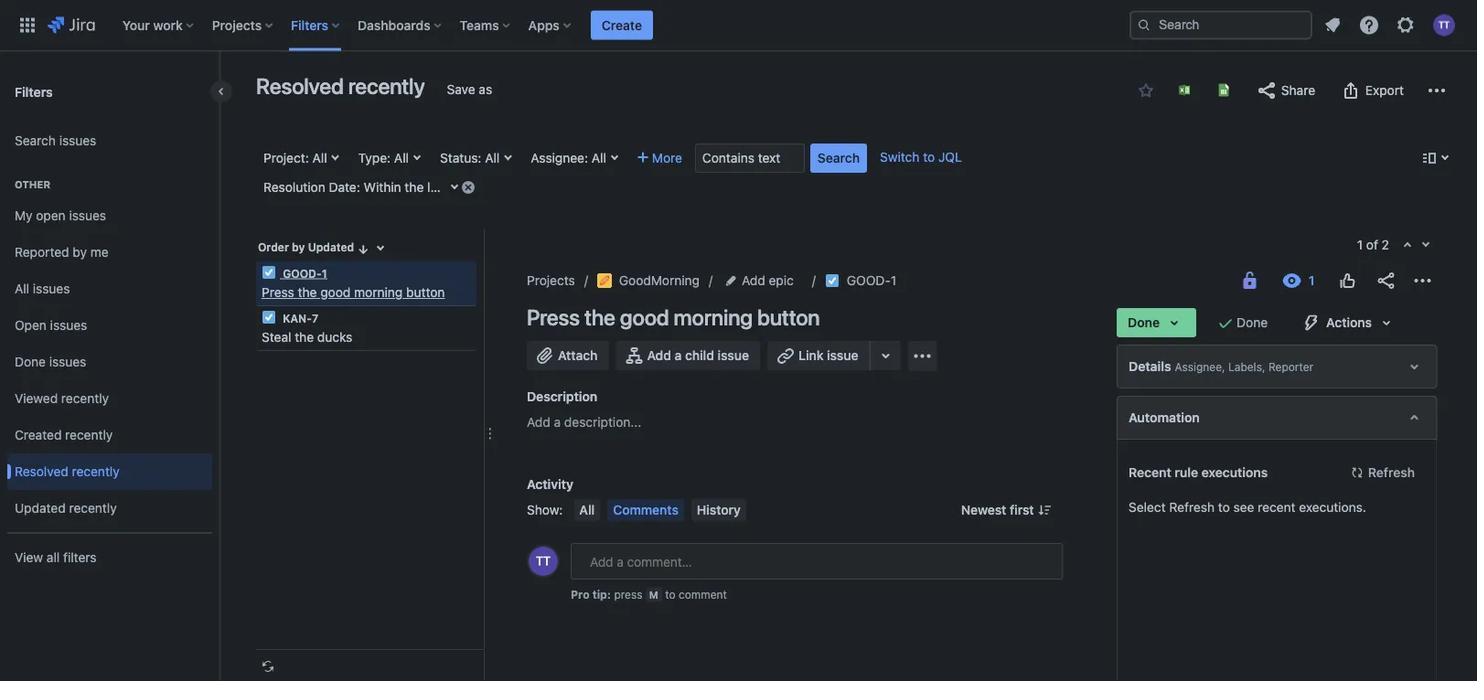 Task type: vqa. For each thing, say whether or not it's contained in the screenshot.
top Impact
no



Task type: describe. For each thing, give the bounding box(es) containing it.
all for project: all
[[313, 151, 327, 166]]

all for status: all
[[485, 151, 500, 166]]

filters
[[63, 550, 97, 566]]

reported by me link
[[7, 234, 212, 271]]

actions image
[[1412, 270, 1434, 292]]

add a child issue button
[[616, 341, 760, 371]]

work
[[153, 17, 183, 32]]

add epic
[[742, 273, 794, 288]]

recently for viewed recently link
[[61, 391, 109, 406]]

banner containing your work
[[0, 0, 1478, 51]]

view all filters
[[15, 550, 97, 566]]

1 horizontal spatial resolved
[[256, 73, 344, 99]]

actions
[[1326, 315, 1372, 330]]

recently down "dashboards"
[[348, 73, 425, 99]]

your profile and settings image
[[1434, 14, 1456, 36]]

more button
[[630, 144, 690, 173]]

epic
[[769, 273, 794, 288]]

your work
[[122, 17, 183, 32]]

ducks
[[317, 330, 353, 345]]

apps
[[529, 17, 560, 32]]

add a description...
[[527, 415, 642, 430]]

search for search issues
[[15, 133, 56, 148]]

all for type: all
[[394, 151, 409, 166]]

newest first
[[961, 503, 1034, 518]]

add for add a description...
[[527, 415, 551, 430]]

share link
[[1247, 76, 1325, 105]]

assignee: all
[[531, 151, 607, 166]]

steal the ducks
[[262, 330, 353, 345]]

projects for the projects popup button
[[212, 17, 262, 32]]

task image
[[262, 310, 276, 325]]

history button
[[692, 500, 747, 522]]

menu bar containing all
[[570, 500, 750, 522]]

save as button
[[438, 75, 502, 104]]

primary element
[[11, 0, 1130, 51]]

all
[[47, 550, 60, 566]]

reporter
[[1269, 360, 1314, 373]]

Add a comment… field
[[571, 544, 1064, 580]]

issues for search issues
[[59, 133, 96, 148]]

tip:
[[593, 588, 611, 601]]

all issues
[[15, 281, 70, 297]]

7
[[312, 312, 318, 325]]

1 up link web pages and more image
[[891, 273, 897, 288]]

a for child
[[675, 348, 682, 363]]

export button
[[1331, 76, 1414, 105]]

resolution
[[264, 180, 325, 195]]

pro
[[571, 588, 590, 601]]

attach button
[[527, 341, 609, 371]]

switch to jql link
[[880, 150, 962, 165]]

my
[[15, 208, 33, 223]]

issue inside link issue button
[[827, 348, 859, 363]]

within
[[364, 180, 401, 195]]

share image
[[1375, 270, 1397, 292]]

1 horizontal spatial good-1
[[847, 273, 897, 288]]

my open issues link
[[7, 198, 212, 234]]

projects for projects link
[[527, 273, 575, 288]]

week
[[461, 180, 492, 195]]

other group
[[7, 159, 212, 533]]

all inside "button"
[[580, 503, 595, 518]]

issue inside add a child issue button
[[718, 348, 749, 363]]

newest first button
[[950, 500, 1064, 522]]

link
[[799, 348, 824, 363]]

your
[[122, 17, 150, 32]]

share
[[1282, 83, 1316, 98]]

1 of 2
[[1358, 237, 1390, 253]]

filters inside dropdown button
[[291, 17, 329, 32]]

0 horizontal spatial button
[[406, 285, 445, 300]]

kan-7
[[280, 312, 318, 325]]

last
[[427, 180, 448, 195]]

create
[[602, 17, 642, 32]]

export
[[1366, 83, 1405, 98]]

dashboards
[[358, 17, 431, 32]]

search issues
[[15, 133, 96, 148]]

open issues link
[[7, 307, 212, 344]]

add a child issue
[[647, 348, 749, 363]]

open in google sheets image
[[1217, 83, 1232, 97]]

your work button
[[117, 11, 201, 40]]

labels,
[[1228, 360, 1265, 373]]

1 horizontal spatial press the good morning button
[[527, 305, 820, 330]]

description
[[527, 389, 598, 404]]

view all filters link
[[7, 540, 212, 576]]

0 horizontal spatial press the good morning button
[[262, 285, 445, 300]]

save as
[[447, 82, 492, 97]]

link web pages and more image
[[875, 345, 897, 367]]

newest
[[961, 503, 1007, 518]]

details
[[1129, 359, 1171, 374]]

history
[[697, 503, 741, 518]]

all button
[[574, 500, 600, 522]]

add epic button
[[722, 270, 800, 292]]

created recently
[[15, 428, 113, 443]]

resolved recently inside 'link'
[[15, 464, 120, 480]]

comment
[[679, 588, 727, 601]]

link issue button
[[768, 341, 872, 371]]

appswitcher icon image
[[16, 14, 38, 36]]

0 vertical spatial resolved recently
[[256, 73, 425, 99]]

type: all
[[358, 151, 409, 166]]

done issues link
[[7, 344, 212, 381]]

all issues link
[[7, 271, 212, 307]]

open
[[15, 318, 47, 333]]

updated recently
[[15, 501, 117, 516]]

updated recently link
[[7, 490, 212, 527]]

1 left remove criteria image
[[452, 180, 458, 195]]

profile image of terry turtle image
[[529, 547, 558, 576]]

link issue
[[799, 348, 859, 363]]

goodmorning link
[[597, 270, 700, 292]]

pro tip: press m to comment
[[571, 588, 727, 601]]

notifications image
[[1322, 14, 1344, 36]]

1 horizontal spatial task image
[[825, 274, 840, 288]]

activity
[[527, 477, 574, 492]]

create button
[[591, 11, 653, 40]]

0 horizontal spatial task image
[[262, 265, 276, 280]]

date:
[[329, 180, 360, 195]]



Task type: locate. For each thing, give the bounding box(es) containing it.
automation element
[[1117, 396, 1437, 440]]

1 vertical spatial updated
[[15, 501, 66, 516]]

the down kan-7
[[295, 330, 314, 345]]

assignee:
[[531, 151, 588, 166]]

a inside button
[[675, 348, 682, 363]]

good-1
[[280, 267, 327, 280], [847, 273, 897, 288]]

description...
[[564, 415, 642, 430]]

0 horizontal spatial good
[[320, 285, 351, 300]]

reported by me
[[15, 245, 109, 260]]

press down projects link
[[527, 305, 580, 330]]

0 vertical spatial a
[[675, 348, 682, 363]]

banner
[[0, 0, 1478, 51]]

1 horizontal spatial updated
[[308, 241, 354, 254]]

0 vertical spatial morning
[[354, 285, 403, 300]]

add down the description
[[527, 415, 551, 430]]

filters up search issues on the top left
[[15, 84, 53, 99]]

reported
[[15, 245, 69, 260]]

press up task icon
[[262, 285, 294, 300]]

1 vertical spatial button
[[758, 305, 820, 330]]

Search issues using keywords text field
[[695, 144, 805, 173]]

1 horizontal spatial issue
[[827, 348, 859, 363]]

comments
[[613, 503, 679, 518]]

project:
[[264, 151, 309, 166]]

small image inside order by updated link
[[356, 242, 371, 257]]

press the good morning button up 7
[[262, 285, 445, 300]]

kan-
[[283, 312, 312, 325]]

remove criteria image
[[461, 180, 476, 194]]

to right 'm' in the left of the page
[[665, 588, 676, 601]]

0 vertical spatial updated
[[308, 241, 354, 254]]

issue
[[718, 348, 749, 363], [827, 348, 859, 363]]

open in microsoft excel image
[[1178, 83, 1192, 97]]

0 vertical spatial small image
[[1139, 83, 1154, 98]]

2 horizontal spatial done
[[1237, 315, 1268, 330]]

1 horizontal spatial a
[[675, 348, 682, 363]]

1 horizontal spatial good
[[620, 305, 669, 330]]

1 horizontal spatial add
[[647, 348, 672, 363]]

0 horizontal spatial filters
[[15, 84, 53, 99]]

issues inside 'link'
[[59, 133, 96, 148]]

newest first image
[[1038, 503, 1053, 518]]

1 horizontal spatial resolved recently
[[256, 73, 425, 99]]

small image
[[1139, 83, 1154, 98], [356, 242, 371, 257]]

good down goodmorning 'link'
[[620, 305, 669, 330]]

button
[[406, 285, 445, 300], [758, 305, 820, 330]]

first
[[1010, 503, 1034, 518]]

0 vertical spatial press the good morning button
[[262, 285, 445, 300]]

0 horizontal spatial to
[[665, 588, 676, 601]]

issue right the link
[[827, 348, 859, 363]]

1 horizontal spatial good-
[[847, 273, 891, 288]]

my open issues
[[15, 208, 106, 223]]

a
[[675, 348, 682, 363], [554, 415, 561, 430]]

next issue 'kan-7' ( type 'j' ) image
[[1419, 238, 1434, 253]]

automation
[[1129, 410, 1200, 425]]

projects right work
[[212, 17, 262, 32]]

project: all
[[264, 151, 327, 166]]

resolved recently
[[256, 73, 425, 99], [15, 464, 120, 480]]

filters button
[[286, 11, 347, 40]]

1 vertical spatial search
[[818, 151, 860, 166]]

0 vertical spatial button
[[406, 285, 445, 300]]

0 horizontal spatial by
[[73, 245, 87, 260]]

done inside other "group"
[[15, 355, 46, 370]]

created recently link
[[7, 417, 212, 454]]

save
[[447, 82, 475, 97]]

good-
[[283, 267, 322, 280], [847, 273, 891, 288]]

goodmorning image
[[597, 274, 612, 288]]

add left epic
[[742, 273, 766, 288]]

by for order
[[292, 241, 305, 254]]

search inside 'link'
[[15, 133, 56, 148]]

show:
[[527, 503, 563, 518]]

viewed recently link
[[7, 381, 212, 417]]

projects
[[212, 17, 262, 32], [527, 273, 575, 288]]

add inside popup button
[[742, 273, 766, 288]]

0 vertical spatial resolved
[[256, 73, 344, 99]]

good-1 down the 'order by updated'
[[280, 267, 327, 280]]

1 left of
[[1358, 237, 1363, 253]]

updated right order at the top of the page
[[308, 241, 354, 254]]

1 vertical spatial small image
[[356, 242, 371, 257]]

1 horizontal spatial filters
[[291, 17, 329, 32]]

0 vertical spatial to
[[923, 150, 935, 165]]

0 horizontal spatial resolved
[[15, 464, 68, 480]]

by left me at top left
[[73, 245, 87, 260]]

add inside button
[[647, 348, 672, 363]]

1 vertical spatial good
[[620, 305, 669, 330]]

recently inside 'link'
[[72, 464, 120, 480]]

0 vertical spatial good
[[320, 285, 351, 300]]

good- left copy link to issue image at the top right of page
[[847, 273, 891, 288]]

all up open
[[15, 281, 29, 297]]

search image
[[1137, 18, 1152, 32]]

by right order at the top of the page
[[292, 241, 305, 254]]

filters right the projects popup button
[[291, 17, 329, 32]]

issues
[[59, 133, 96, 148], [69, 208, 106, 223], [33, 281, 70, 297], [50, 318, 87, 333], [49, 355, 86, 370]]

resolved recently up updated recently
[[15, 464, 120, 480]]

1 vertical spatial projects
[[527, 273, 575, 288]]

0 horizontal spatial a
[[554, 415, 561, 430]]

recently
[[348, 73, 425, 99], [61, 391, 109, 406], [65, 428, 113, 443], [72, 464, 120, 480], [69, 501, 117, 516]]

1 vertical spatial filters
[[15, 84, 53, 99]]

add app image
[[912, 345, 934, 367]]

recently for created recently link
[[65, 428, 113, 443]]

press the good morning button
[[262, 285, 445, 300], [527, 305, 820, 330]]

updated inside order by updated link
[[308, 241, 354, 254]]

0 horizontal spatial press
[[262, 285, 294, 300]]

menu bar
[[570, 500, 750, 522]]

a left the child on the bottom left of the page
[[675, 348, 682, 363]]

good
[[320, 285, 351, 300], [620, 305, 669, 330]]

Search field
[[1130, 11, 1313, 40]]

2 vertical spatial add
[[527, 415, 551, 430]]

all right the assignee: at left
[[592, 151, 607, 166]]

by
[[292, 241, 305, 254], [73, 245, 87, 260]]

add left the child on the bottom left of the page
[[647, 348, 672, 363]]

resolved down created
[[15, 464, 68, 480]]

0 vertical spatial filters
[[291, 17, 329, 32]]

m
[[649, 589, 659, 601]]

press
[[614, 588, 643, 601]]

projects left goodmorning image
[[527, 273, 575, 288]]

0 vertical spatial add
[[742, 273, 766, 288]]

order by updated link
[[256, 236, 373, 258]]

1 horizontal spatial search
[[818, 151, 860, 166]]

recently for resolved recently 'link'
[[72, 464, 120, 480]]

the left last
[[405, 180, 424, 195]]

1 vertical spatial add
[[647, 348, 672, 363]]

small image left open in microsoft excel image
[[1139, 83, 1154, 98]]

child
[[685, 348, 715, 363]]

copy link to issue image
[[893, 273, 908, 287]]

1 horizontal spatial by
[[292, 241, 305, 254]]

issues for open issues
[[50, 318, 87, 333]]

1 vertical spatial resolved
[[15, 464, 68, 480]]

all inside all issues link
[[15, 281, 29, 297]]

projects button
[[207, 11, 280, 40]]

recently down created recently link
[[72, 464, 120, 480]]

issues for done issues
[[49, 355, 86, 370]]

help image
[[1359, 14, 1381, 36]]

attach
[[558, 348, 598, 363]]

1 horizontal spatial projects
[[527, 273, 575, 288]]

1 vertical spatial to
[[665, 588, 676, 601]]

issue right the child on the bottom left of the page
[[718, 348, 749, 363]]

a down the description
[[554, 415, 561, 430]]

teams button
[[454, 11, 518, 40]]

done inside dropdown button
[[1128, 315, 1160, 330]]

1 vertical spatial a
[[554, 415, 561, 430]]

0 horizontal spatial good-
[[283, 267, 322, 280]]

1 vertical spatial press the good morning button
[[527, 305, 820, 330]]

search issues link
[[7, 123, 212, 159]]

search up the other
[[15, 133, 56, 148]]

recently up "created recently"
[[61, 391, 109, 406]]

done up the details
[[1128, 315, 1160, 330]]

viewed recently
[[15, 391, 109, 406]]

1 horizontal spatial press
[[527, 305, 580, 330]]

done
[[1128, 315, 1160, 330], [1237, 315, 1268, 330], [15, 355, 46, 370]]

dashboards button
[[352, 11, 449, 40]]

by for reported
[[73, 245, 87, 260]]

updated inside updated recently link
[[15, 501, 66, 516]]

not available - this is the first issue image
[[1401, 239, 1416, 253]]

recently down viewed recently link
[[65, 428, 113, 443]]

issues for all issues
[[33, 281, 70, 297]]

search for search
[[818, 151, 860, 166]]

morning down order by updated link
[[354, 285, 403, 300]]

0 horizontal spatial resolved recently
[[15, 464, 120, 480]]

settings image
[[1395, 14, 1417, 36]]

1 horizontal spatial done
[[1128, 315, 1160, 330]]

1 horizontal spatial button
[[758, 305, 820, 330]]

as
[[479, 82, 492, 97]]

press
[[262, 285, 294, 300], [527, 305, 580, 330]]

add for add epic
[[742, 273, 766, 288]]

other
[[15, 179, 50, 191]]

recently down resolved recently 'link'
[[69, 501, 117, 516]]

the up 7
[[298, 285, 317, 300]]

the down goodmorning image
[[585, 305, 616, 330]]

small image right the 'order by updated'
[[356, 242, 371, 257]]

0 horizontal spatial search
[[15, 133, 56, 148]]

all right the project:
[[313, 151, 327, 166]]

resolved recently down filters dropdown button
[[256, 73, 425, 99]]

created
[[15, 428, 62, 443]]

switch
[[880, 150, 920, 165]]

details element
[[1117, 345, 1437, 389]]

done image
[[1215, 312, 1237, 334]]

good-1 link
[[847, 270, 897, 292]]

1 issue from the left
[[718, 348, 749, 363]]

all right status:
[[485, 151, 500, 166]]

0 horizontal spatial updated
[[15, 501, 66, 516]]

jql
[[939, 150, 962, 165]]

search inside button
[[818, 151, 860, 166]]

order
[[258, 241, 289, 254]]

projects link
[[527, 270, 575, 292]]

apps button
[[523, 11, 578, 40]]

to left jql
[[923, 150, 935, 165]]

resolved down filters dropdown button
[[256, 73, 344, 99]]

add for add a child issue
[[647, 348, 672, 363]]

comments button
[[608, 500, 684, 522]]

viewed
[[15, 391, 58, 406]]

a for description...
[[554, 415, 561, 430]]

1 vertical spatial morning
[[674, 305, 753, 330]]

press the good morning button down goodmorning
[[527, 305, 820, 330]]

0 horizontal spatial done
[[15, 355, 46, 370]]

0 vertical spatial search
[[15, 133, 56, 148]]

task image down order at the top of the page
[[262, 265, 276, 280]]

morning up the child on the bottom left of the page
[[674, 305, 753, 330]]

1 down order by updated link
[[322, 267, 327, 280]]

search left switch
[[818, 151, 860, 166]]

assignee,
[[1175, 360, 1225, 373]]

by inside other "group"
[[73, 245, 87, 260]]

all right type:
[[394, 151, 409, 166]]

done down open
[[15, 355, 46, 370]]

task image left the good-1 link
[[825, 274, 840, 288]]

0 horizontal spatial morning
[[354, 285, 403, 300]]

1 vertical spatial resolved recently
[[15, 464, 120, 480]]

resolved inside 'link'
[[15, 464, 68, 480]]

vote options: no one has voted for this issue yet. image
[[1337, 270, 1359, 292]]

teams
[[460, 17, 499, 32]]

1 horizontal spatial small image
[[1139, 83, 1154, 98]]

order by updated
[[258, 241, 354, 254]]

1 vertical spatial press
[[527, 305, 580, 330]]

jira image
[[48, 14, 95, 36], [48, 14, 95, 36]]

view
[[15, 550, 43, 566]]

all right show:
[[580, 503, 595, 518]]

task image
[[262, 265, 276, 280], [825, 274, 840, 288]]

actions button
[[1290, 308, 1409, 338]]

0 horizontal spatial add
[[527, 415, 551, 430]]

good- down the 'order by updated'
[[283, 267, 322, 280]]

0 horizontal spatial good-1
[[280, 267, 327, 280]]

2 horizontal spatial add
[[742, 273, 766, 288]]

0 vertical spatial projects
[[212, 17, 262, 32]]

0 horizontal spatial issue
[[718, 348, 749, 363]]

2 issue from the left
[[827, 348, 859, 363]]

updated up view at bottom
[[15, 501, 66, 516]]

recently for updated recently link
[[69, 501, 117, 516]]

0 horizontal spatial projects
[[212, 17, 262, 32]]

status: all
[[440, 151, 500, 166]]

0 horizontal spatial small image
[[356, 242, 371, 257]]

good up ducks
[[320, 285, 351, 300]]

1 horizontal spatial to
[[923, 150, 935, 165]]

all for assignee: all
[[592, 151, 607, 166]]

projects inside popup button
[[212, 17, 262, 32]]

good-1 up link web pages and more image
[[847, 273, 897, 288]]

updated
[[308, 241, 354, 254], [15, 501, 66, 516]]

add
[[742, 273, 766, 288], [647, 348, 672, 363], [527, 415, 551, 430]]

done up labels,
[[1237, 315, 1268, 330]]

me
[[90, 245, 109, 260]]

1 horizontal spatial morning
[[674, 305, 753, 330]]

resolved
[[256, 73, 344, 99], [15, 464, 68, 480]]

0 vertical spatial press
[[262, 285, 294, 300]]



